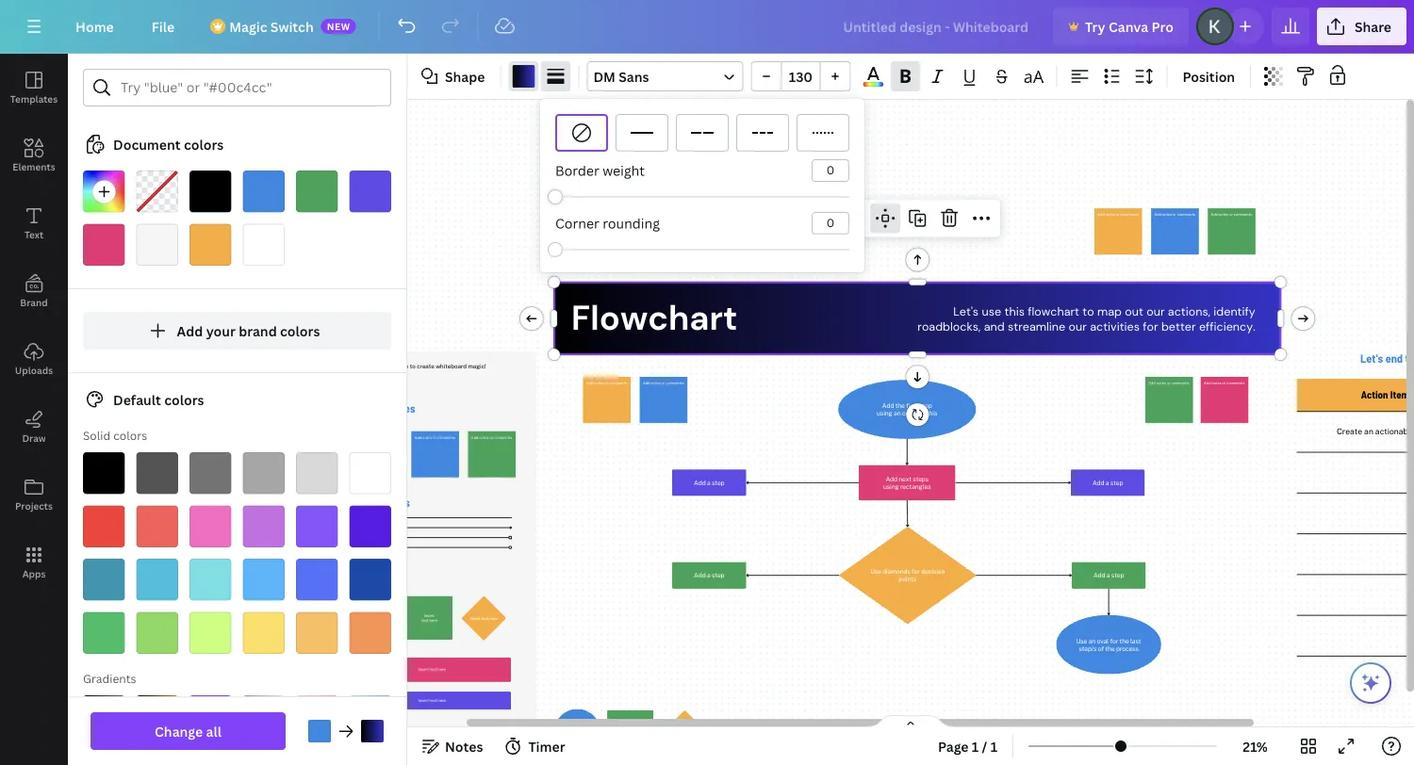 Task type: locate. For each thing, give the bounding box(es) containing it.
1 right /
[[991, 738, 998, 756]]

add
[[177, 322, 203, 340]]

turquoise blue #5ce1e6 image
[[190, 559, 232, 601]]

peach #ffbd59 image
[[296, 613, 338, 655]]

document
[[113, 135, 181, 153]]

cobalt blue #004aad image
[[349, 559, 391, 601], [349, 559, 391, 601]]

gray #737373 image
[[190, 453, 232, 495], [190, 453, 232, 495]]

21% button
[[1225, 732, 1287, 762]]

pro
[[1152, 17, 1174, 35]]

colors right 'default'
[[164, 391, 204, 409]]

black #000000 image
[[83, 453, 125, 495], [83, 453, 125, 495]]

colors
[[184, 135, 224, 153], [280, 322, 320, 340], [164, 391, 204, 409], [113, 428, 147, 443]]

lime #c1ff72 image
[[190, 613, 232, 655]]

lime #c1ff72 image
[[190, 613, 232, 655]]

let's for end
[[1361, 351, 1384, 365]]

side panel tab list
[[0, 54, 68, 597]]

yellow #ffde59 image
[[243, 613, 285, 655]]

linear gradient 90°: #ff3131, #ff914d image
[[83, 749, 125, 766]]

#ffaa2b image
[[190, 224, 232, 266], [190, 224, 232, 266]]

light gray #d9d9d9 image
[[296, 453, 338, 495]]

#f6f5f5 image
[[136, 224, 178, 266], [136, 224, 178, 266]]

1 horizontal spatial notes
[[445, 738, 483, 756]]

canva
[[1109, 17, 1149, 35]]

linear gradient 90°: #000000, #3533cd image right linear gradient 90°: #fff7ad, #ffa9f9 icon
[[361, 721, 384, 743]]

colors right solid
[[113, 428, 147, 443]]

default colors
[[113, 391, 204, 409]]

share
[[1355, 17, 1392, 35]]

light gray #d9d9d9 image
[[296, 453, 338, 495]]

uploads
[[15, 364, 53, 377]]

0 horizontal spatial notes
[[387, 402, 416, 415]]

peach #ffbd59 image
[[296, 613, 338, 655]]

apps
[[22, 568, 46, 581]]

th
[[1406, 351, 1415, 365]]

dark turquoise #0097b2 image
[[83, 559, 125, 601], [83, 559, 125, 601]]

create
[[1338, 428, 1363, 437]]

document colors
[[113, 135, 224, 153]]

linear gradient 90°: #000000, #3533cd image
[[513, 65, 535, 88], [513, 65, 535, 88], [190, 696, 232, 738], [361, 721, 384, 743]]

Try "blue" or "#00c4cc" search field
[[121, 70, 379, 106]]

roadblocks,
[[918, 319, 981, 335]]

projects button
[[0, 461, 68, 529]]

linear gradient 90°: #fff7ad, #ffa9f9 image
[[296, 696, 338, 738]]

let's
[[954, 304, 979, 320], [1361, 351, 1384, 365]]

magenta #cb6ce6 image
[[243, 506, 285, 548]]

#ef2675 image
[[83, 224, 125, 266], [83, 224, 125, 266]]

yellow #ffde59 image
[[243, 613, 285, 655]]

try canva pro button
[[1054, 8, 1189, 45]]

shape button
[[415, 61, 493, 91]]

map
[[1098, 304, 1122, 320]]

and
[[984, 319, 1005, 335]]

#2288e6 image
[[243, 171, 285, 213], [308, 721, 331, 743], [308, 721, 331, 743]]

let's inside let's use this flowchart to map out our actions, identify roadblocks, and streamline our activities for better efficiency.
[[954, 304, 979, 320]]

bright red #ff3131 image
[[83, 506, 125, 548]]

Short dashes button
[[737, 114, 789, 152]]

1
[[972, 738, 979, 756], [991, 738, 998, 756]]

notes right "sticky"
[[387, 402, 416, 415]]

add a new color image
[[83, 171, 125, 213], [83, 171, 125, 213]]

group
[[751, 61, 851, 91]]

actions,
[[1168, 304, 1211, 320]]

notes
[[387, 402, 416, 415], [445, 738, 483, 756]]

dm sans button
[[587, 61, 744, 91]]

border
[[556, 162, 600, 180]]

linear gradient 90°: #a6a6a6, #ffffff image
[[243, 696, 285, 738], [243, 696, 285, 738]]

linear gradient 90°: #000000, #3533cd image
[[190, 696, 232, 738], [361, 721, 384, 743]]

connectors
[[355, 496, 410, 510]]

corner rounding
[[556, 215, 660, 233]]

text button
[[0, 190, 68, 258]]

magic
[[229, 17, 267, 35]]

canva assistant image
[[1360, 673, 1383, 695]]

linear gradient 90°: #004aad, #cb6ce6 image
[[243, 749, 285, 766]]

linear gradient 90°: #000000, #737373 image
[[83, 696, 125, 738], [83, 696, 125, 738]]

file button
[[137, 8, 190, 45]]

1 vertical spatial let's
[[1361, 351, 1384, 365]]

efficiency.
[[1200, 319, 1256, 335]]

brand
[[239, 322, 277, 340]]

show pages image
[[866, 715, 956, 730]]

linear gradient 90°: #cdffd8, #94b9ff image
[[349, 696, 391, 738], [349, 696, 391, 738]]

let's left use
[[954, 304, 979, 320]]

0 horizontal spatial 1
[[972, 738, 979, 756]]

gradients
[[83, 671, 136, 687]]

turquoise blue #5ce1e6 image
[[190, 559, 232, 601]]

notes inside 'button'
[[445, 738, 483, 756]]

#22a454 image
[[296, 171, 338, 213]]

item
[[1391, 389, 1410, 402]]

magenta #cb6ce6 image
[[243, 506, 285, 548]]

colors right brand
[[280, 322, 320, 340]]

corner
[[556, 215, 600, 233]]

linear gradient 90°: #000000, #c89116 image
[[136, 696, 178, 738], [136, 696, 178, 738]]

aqua blue #0cc0df image
[[136, 559, 178, 601], [136, 559, 178, 601]]

green #00bf63 image
[[83, 613, 125, 655]]

linear gradient 90°: #000000, #3533cd image up linear gradient 90°: #5170ff, #ff66c4 image
[[190, 696, 232, 738]]

position
[[1183, 67, 1236, 85]]

brand
[[20, 296, 48, 309]]

out
[[1126, 304, 1144, 320]]

default
[[113, 391, 161, 409]]

gray #a6a6a6 image
[[243, 453, 285, 495], [243, 453, 285, 495]]

linear gradient 90°: #ff3131, #ff914d image
[[83, 749, 125, 766]]

an
[[1365, 428, 1374, 437]]

apps button
[[0, 529, 68, 597]]

notes left timer button
[[445, 738, 483, 756]]

our left "map"
[[1069, 319, 1087, 335]]

0 horizontal spatial let's
[[954, 304, 979, 320]]

our right out at the right top of the page
[[1147, 304, 1165, 320]]

white #ffffff image
[[349, 453, 391, 495], [349, 453, 391, 495]]

sans
[[619, 67, 649, 85]]

rounding
[[603, 215, 660, 233]]

colors right document
[[184, 135, 224, 153]]

No border button
[[556, 114, 608, 152]]

actionable
[[1376, 428, 1415, 437]]

uploads button
[[0, 325, 68, 393]]

no color image
[[136, 171, 178, 213]]

bright red #ff3131 image
[[83, 506, 125, 548]]

let's use this flowchart to map out our actions, identify roadblocks, and streamline our activities for better efficiency.
[[918, 304, 1256, 335]]

grass green #7ed957 image
[[136, 613, 178, 655]]

1 left /
[[972, 738, 979, 756]]

1 horizontal spatial let's
[[1361, 351, 1384, 365]]

colors for document colors
[[184, 135, 224, 153]]

grass green #7ed957 image
[[136, 613, 178, 655]]

our
[[1147, 304, 1165, 320], [1069, 319, 1087, 335]]

solid colors
[[83, 428, 147, 443]]

#000000 image
[[190, 171, 232, 213], [190, 171, 232, 213]]

1 vertical spatial notes
[[445, 738, 483, 756]]

solid
[[83, 428, 111, 443]]

dm
[[594, 67, 616, 85]]

file
[[152, 17, 175, 35]]

1 horizontal spatial 1
[[991, 738, 998, 756]]

switch
[[271, 17, 314, 35]]

0 vertical spatial let's
[[954, 304, 979, 320]]

#ffffff image
[[243, 224, 285, 266], [243, 224, 285, 266]]

brand button
[[0, 258, 68, 325]]

projects
[[15, 500, 53, 513]]

pink #ff66c4 image
[[190, 506, 232, 548], [190, 506, 232, 548]]

let's left end
[[1361, 351, 1384, 365]]

violet #5e17eb image
[[349, 506, 391, 548], [349, 506, 391, 548]]

linear gradient 90°: #fff7ad, #ffa9f9 image
[[296, 696, 338, 738]]



Task type: describe. For each thing, give the bounding box(es) containing it.
change
[[155, 723, 203, 741]]

all
[[206, 723, 222, 741]]

green #00bf63 image
[[83, 613, 125, 655]]

21%
[[1244, 738, 1268, 756]]

create an actionable
[[1338, 428, 1415, 437]]

0 vertical spatial notes
[[387, 402, 416, 415]]

page 1 / 1
[[939, 738, 998, 756]]

/
[[982, 738, 988, 756]]

use
[[982, 304, 1002, 320]]

flowchart
[[1028, 304, 1080, 320]]

for
[[1144, 319, 1159, 335]]

action
[[1362, 389, 1389, 402]]

colors for solid colors
[[113, 428, 147, 443]]

border weight
[[556, 162, 645, 180]]

templates button
[[0, 54, 68, 122]]

1 horizontal spatial our
[[1147, 304, 1165, 320]]

end
[[1386, 351, 1404, 365]]

change all button
[[91, 713, 286, 751]]

2 1 from the left
[[991, 738, 998, 756]]

coral red #ff5757 image
[[136, 506, 178, 548]]

1 1 from the left
[[972, 738, 979, 756]]

orange #ff914d image
[[349, 613, 391, 655]]

color range image
[[864, 82, 884, 87]]

sticky
[[355, 402, 385, 415]]

let's end th
[[1361, 351, 1415, 365]]

linear gradient 90°: #5170ff, #ff66c4 image
[[190, 749, 232, 766]]

timer
[[529, 738, 565, 756]]

– – number field
[[788, 67, 814, 85]]

notes button
[[415, 732, 491, 762]]

this
[[1005, 304, 1025, 320]]

main menu bar
[[0, 0, 1415, 54]]

try
[[1086, 17, 1106, 35]]

timer button
[[498, 732, 573, 762]]

linear gradient 90°: #004aad, #cb6ce6 image
[[243, 749, 285, 766]]

linear gradient 90°: #5170ff, #ff66c4 image
[[190, 749, 232, 766]]

draw button
[[0, 393, 68, 461]]

page
[[939, 738, 969, 756]]

light blue #38b6ff image
[[243, 559, 285, 601]]

magic switch
[[229, 17, 314, 35]]

Design title text field
[[829, 8, 1046, 45]]

Dots button
[[797, 114, 850, 152]]

home
[[75, 17, 114, 35]]

purple #8c52ff image
[[296, 506, 338, 548]]

colors for default colors
[[164, 391, 204, 409]]

activities
[[1091, 319, 1140, 335]]

#2288e6 image
[[243, 171, 285, 213]]

#614aeb image
[[349, 171, 391, 213]]

dark gray #545454 image
[[136, 453, 178, 495]]

action item
[[1362, 389, 1410, 402]]

0 horizontal spatial our
[[1069, 319, 1087, 335]]

weight
[[603, 162, 645, 180]]

orange #ff914d image
[[349, 613, 391, 655]]

identify
[[1214, 304, 1256, 320]]

purple #8c52ff image
[[296, 506, 338, 548]]

Corner rounding text field
[[813, 213, 849, 234]]

colors inside button
[[280, 322, 320, 340]]

new
[[327, 20, 351, 33]]

light blue #38b6ff image
[[243, 559, 285, 601]]

dm sans
[[594, 67, 649, 85]]

coral red #ff5757 image
[[136, 506, 178, 548]]

Solid button
[[616, 114, 669, 152]]

position button
[[1176, 61, 1243, 91]]

1 horizontal spatial linear gradient 90°: #000000, #3533cd image
[[361, 721, 384, 743]]

sticky notes
[[355, 402, 416, 415]]

Long dashes button
[[676, 114, 729, 152]]

elements button
[[0, 122, 68, 190]]

text
[[24, 228, 43, 241]]

draw
[[22, 432, 46, 445]]

royal blue #5271ff image
[[296, 559, 338, 601]]

try canva pro
[[1086, 17, 1174, 35]]

shape
[[445, 67, 485, 85]]

to
[[1083, 304, 1095, 320]]

dark gray #545454 image
[[136, 453, 178, 495]]

share button
[[1318, 8, 1407, 45]]

add your brand colors button
[[83, 312, 391, 350]]

linear gradient 90°: #ff5757, #8c52ff image
[[136, 749, 178, 766]]

no color image
[[136, 171, 178, 213]]

home link
[[60, 8, 129, 45]]

Border weight text field
[[813, 160, 849, 181]]

add your brand colors
[[177, 322, 320, 340]]

better
[[1162, 319, 1197, 335]]

#614aeb image
[[349, 171, 391, 213]]

let's for use
[[954, 304, 979, 320]]

0 horizontal spatial linear gradient 90°: #000000, #3533cd image
[[190, 696, 232, 738]]

#22a454 image
[[296, 171, 338, 213]]

elements
[[13, 160, 55, 173]]

your
[[206, 322, 236, 340]]

streamline
[[1008, 319, 1066, 335]]

royal blue #5271ff image
[[296, 559, 338, 601]]

linear gradient 90°: #ff5757, #8c52ff image
[[136, 749, 178, 766]]

templates
[[10, 92, 58, 105]]

change all
[[155, 723, 222, 741]]



Task type: vqa. For each thing, say whether or not it's contained in the screenshot.
Bonus points: Try another prompt! Kudos culture refers to a work environment where employees are recognized and appreciated for their hard work and contributions. in the left of the page
no



